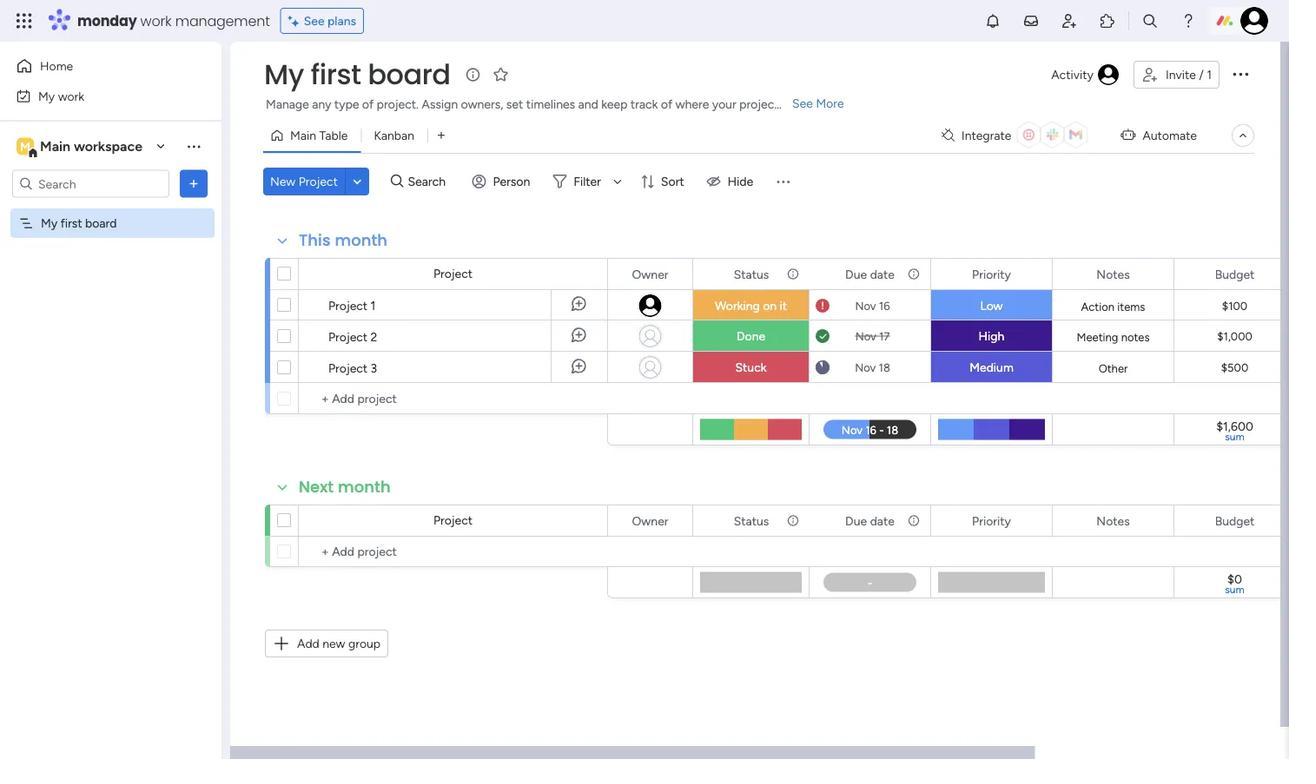 Task type: describe. For each thing, give the bounding box(es) containing it.
sort
[[661, 174, 685, 189]]

$0 sum
[[1226, 572, 1245, 596]]

see plans
[[304, 13, 356, 28]]

medium
[[970, 360, 1014, 375]]

add new group
[[297, 637, 381, 651]]

2 status field from the top
[[730, 512, 774, 531]]

menu image
[[775, 173, 792, 190]]

nov 17
[[856, 329, 890, 343]]

hide
[[728, 174, 754, 189]]

16
[[879, 299, 891, 313]]

inbox image
[[1023, 12, 1040, 30]]

stuck
[[736, 360, 767, 375]]

This month field
[[295, 229, 392, 252]]

month for next month
[[338, 476, 391, 498]]

search everything image
[[1142, 12, 1160, 30]]

integrate
[[962, 128, 1012, 143]]

workspace selection element
[[17, 136, 145, 159]]

$1,600
[[1217, 419, 1254, 434]]

meeting
[[1077, 330, 1119, 344]]

angle down image
[[353, 175, 362, 188]]

action
[[1082, 300, 1115, 314]]

2 priority from the top
[[973, 514, 1012, 528]]

2 date from the top
[[871, 514, 895, 528]]

person
[[493, 174, 531, 189]]

and
[[579, 97, 599, 112]]

group
[[348, 637, 381, 651]]

project.
[[377, 97, 419, 112]]

dapulse integrations image
[[942, 129, 955, 142]]

workspace options image
[[185, 138, 203, 155]]

owner field for next month
[[628, 512, 673, 531]]

1 budget field from the top
[[1211, 265, 1260, 284]]

low
[[981, 299, 1004, 313]]

arrow down image
[[607, 171, 628, 192]]

Next month field
[[295, 476, 395, 499]]

action items
[[1082, 300, 1146, 314]]

meeting notes
[[1077, 330, 1150, 344]]

see for see more
[[793, 96, 813, 111]]

project 2
[[329, 329, 378, 344]]

done
[[737, 329, 766, 344]]

new project
[[270, 174, 338, 189]]

add to favorites image
[[493, 66, 510, 83]]

project 3
[[329, 361, 377, 376]]

owner field for this month
[[628, 265, 673, 284]]

main workspace
[[40, 138, 143, 155]]

workspace
[[74, 138, 143, 155]]

timelines
[[527, 97, 576, 112]]

$100
[[1223, 299, 1248, 313]]

see plans button
[[280, 8, 364, 34]]

kanban
[[374, 128, 415, 143]]

more
[[816, 96, 845, 111]]

3
[[371, 361, 377, 376]]

1 horizontal spatial my first board
[[264, 55, 451, 94]]

activity
[[1052, 67, 1094, 82]]

new
[[270, 174, 296, 189]]

2 priority field from the top
[[968, 512, 1016, 531]]

kanban button
[[361, 122, 428, 150]]

sort button
[[634, 168, 695, 196]]

due for due date field associated with due date's column information image
[[846, 514, 868, 528]]

items
[[1118, 300, 1146, 314]]

see more link
[[791, 95, 846, 112]]

nov 16
[[856, 299, 891, 313]]

stands.
[[782, 97, 821, 112]]

add new group button
[[265, 630, 389, 658]]

month for this month
[[335, 229, 388, 252]]

2 due date from the top
[[846, 514, 895, 528]]

1 of from the left
[[362, 97, 374, 112]]

1 notes from the top
[[1097, 267, 1131, 282]]

2 notes field from the top
[[1093, 512, 1135, 531]]

my inside button
[[38, 89, 55, 103]]

filter button
[[546, 168, 628, 196]]

$500
[[1222, 361, 1249, 375]]

main table button
[[263, 122, 361, 150]]

v2 search image
[[391, 172, 404, 191]]

help image
[[1180, 12, 1198, 30]]

1 priority from the top
[[973, 267, 1012, 282]]

2 status from the top
[[734, 514, 770, 528]]

keep
[[602, 97, 628, 112]]

this month
[[299, 229, 388, 252]]

Search in workspace field
[[37, 174, 145, 194]]

options image
[[1231, 63, 1252, 84]]

1 horizontal spatial first
[[311, 55, 361, 94]]

add
[[297, 637, 320, 651]]

owner for this month
[[632, 267, 669, 282]]

m
[[20, 139, 30, 154]]

owners,
[[461, 97, 504, 112]]

17
[[880, 329, 890, 343]]

nov for project 2
[[856, 329, 877, 343]]

v2 done deadline image
[[816, 328, 830, 345]]

other
[[1099, 362, 1129, 376]]

activity button
[[1045, 61, 1127, 89]]

1 nov from the top
[[856, 299, 877, 313]]

nov 18
[[855, 361, 891, 375]]

2 notes from the top
[[1097, 514, 1131, 528]]

collapse board header image
[[1237, 129, 1251, 143]]

set
[[507, 97, 524, 112]]

where
[[676, 97, 710, 112]]

automate
[[1143, 128, 1198, 143]]

manage
[[266, 97, 309, 112]]

invite / 1
[[1166, 67, 1213, 82]]

track
[[631, 97, 658, 112]]

sum for $0
[[1226, 584, 1245, 596]]

new
[[323, 637, 345, 651]]

select product image
[[16, 12, 33, 30]]

1 status from the top
[[734, 267, 770, 282]]

options image
[[185, 175, 203, 193]]

invite
[[1166, 67, 1197, 82]]

john smith image
[[1241, 7, 1269, 35]]

show board description image
[[463, 66, 484, 83]]

2 budget field from the top
[[1211, 512, 1260, 531]]



Task type: locate. For each thing, give the bounding box(es) containing it.
1 right "/"
[[1208, 67, 1213, 82]]

0 vertical spatial see
[[304, 13, 325, 28]]

monday work management
[[77, 11, 270, 30]]

1 vertical spatial due date
[[846, 514, 895, 528]]

work down home
[[58, 89, 84, 103]]

1 owner field from the top
[[628, 265, 673, 284]]

notes
[[1097, 267, 1131, 282], [1097, 514, 1131, 528]]

1 notes field from the top
[[1093, 265, 1135, 284]]

see left more
[[793, 96, 813, 111]]

Priority field
[[968, 265, 1016, 284], [968, 512, 1016, 531]]

0 vertical spatial notes
[[1097, 267, 1131, 282]]

type
[[335, 97, 359, 112]]

notes
[[1122, 330, 1150, 344]]

1 vertical spatial column information image
[[907, 514, 921, 528]]

column information image for due date
[[907, 267, 921, 281]]

2
[[371, 329, 378, 344]]

column information image for status
[[787, 514, 801, 528]]

see for see plans
[[304, 13, 325, 28]]

priority
[[973, 267, 1012, 282], [973, 514, 1012, 528]]

month inside field
[[335, 229, 388, 252]]

any
[[312, 97, 332, 112]]

1 vertical spatial priority
[[973, 514, 1012, 528]]

1 inside button
[[1208, 67, 1213, 82]]

1 vertical spatial budget field
[[1211, 512, 1260, 531]]

1 horizontal spatial main
[[290, 128, 316, 143]]

budget up '$100'
[[1216, 267, 1255, 282]]

+ Add project text field
[[308, 542, 600, 562]]

filter
[[574, 174, 601, 189]]

autopilot image
[[1122, 124, 1136, 146]]

add view image
[[438, 129, 445, 142]]

monday
[[77, 11, 137, 30]]

0 horizontal spatial column information image
[[787, 267, 801, 281]]

Owner field
[[628, 265, 673, 284], [628, 512, 673, 531]]

1 vertical spatial priority field
[[968, 512, 1016, 531]]

0 vertical spatial due date
[[846, 267, 895, 282]]

$0
[[1228, 572, 1243, 587]]

project 1
[[329, 298, 376, 313]]

1 horizontal spatial 1
[[1208, 67, 1213, 82]]

see
[[304, 13, 325, 28], [793, 96, 813, 111]]

0 horizontal spatial see
[[304, 13, 325, 28]]

work for monday
[[140, 11, 172, 30]]

my first board up type
[[264, 55, 451, 94]]

my inside list box
[[41, 216, 58, 231]]

2 due from the top
[[846, 514, 868, 528]]

0 vertical spatial column information image
[[907, 267, 921, 281]]

budget field up '$100'
[[1211, 265, 1260, 284]]

1 vertical spatial column information image
[[787, 514, 801, 528]]

main for main table
[[290, 128, 316, 143]]

date
[[871, 267, 895, 282], [871, 514, 895, 528]]

sum
[[1226, 431, 1245, 443], [1226, 584, 1245, 596]]

1 vertical spatial owner field
[[628, 512, 673, 531]]

2 budget from the top
[[1216, 514, 1255, 528]]

main
[[290, 128, 316, 143], [40, 138, 70, 155]]

1 sum from the top
[[1226, 431, 1245, 443]]

work for my
[[58, 89, 84, 103]]

new project button
[[263, 168, 345, 196]]

2 due date field from the top
[[842, 512, 900, 531]]

board up project.
[[368, 55, 451, 94]]

$1,600 sum
[[1217, 419, 1254, 443]]

1 horizontal spatial see
[[793, 96, 813, 111]]

0 vertical spatial 1
[[1208, 67, 1213, 82]]

owner for next month
[[632, 514, 669, 528]]

project inside "button"
[[299, 174, 338, 189]]

1 vertical spatial first
[[61, 216, 82, 231]]

nov left 18
[[855, 361, 876, 375]]

Due date field
[[842, 265, 900, 284], [842, 512, 900, 531]]

management
[[175, 11, 270, 30]]

0 vertical spatial month
[[335, 229, 388, 252]]

my up the manage
[[264, 55, 304, 94]]

column information image
[[787, 267, 801, 281], [907, 514, 921, 528]]

1 vertical spatial 1
[[371, 298, 376, 313]]

apps image
[[1100, 12, 1117, 30]]

0 horizontal spatial work
[[58, 89, 84, 103]]

0 horizontal spatial 1
[[371, 298, 376, 313]]

1 vertical spatial month
[[338, 476, 391, 498]]

of right track
[[661, 97, 673, 112]]

hide button
[[700, 168, 764, 196]]

due for due date field associated with column information icon corresponding to due date
[[846, 267, 868, 282]]

notifications image
[[985, 12, 1002, 30]]

next month
[[299, 476, 391, 498]]

see inside button
[[304, 13, 325, 28]]

assign
[[422, 97, 458, 112]]

0 vertical spatial due
[[846, 267, 868, 282]]

1 vertical spatial board
[[85, 216, 117, 231]]

of right type
[[362, 97, 374, 112]]

0 vertical spatial my first board
[[264, 55, 451, 94]]

1 vertical spatial status
[[734, 514, 770, 528]]

next
[[299, 476, 334, 498]]

first
[[311, 55, 361, 94], [61, 216, 82, 231]]

your
[[713, 97, 737, 112]]

working on it
[[715, 299, 788, 313]]

board inside list box
[[85, 216, 117, 231]]

0 vertical spatial status
[[734, 267, 770, 282]]

1 budget from the top
[[1216, 267, 1255, 282]]

option
[[0, 208, 222, 211]]

2 owner from the top
[[632, 514, 669, 528]]

2 nov from the top
[[856, 329, 877, 343]]

due date
[[846, 267, 895, 282], [846, 514, 895, 528]]

1 vertical spatial date
[[871, 514, 895, 528]]

plans
[[328, 13, 356, 28]]

1 due date field from the top
[[842, 265, 900, 284]]

my down search in workspace field
[[41, 216, 58, 231]]

my first board inside list box
[[41, 216, 117, 231]]

1 vertical spatial notes
[[1097, 514, 1131, 528]]

1 due date from the top
[[846, 267, 895, 282]]

nov left 16
[[856, 299, 877, 313]]

budget field up $0
[[1211, 512, 1260, 531]]

main left table
[[290, 128, 316, 143]]

due
[[846, 267, 868, 282], [846, 514, 868, 528]]

table
[[319, 128, 348, 143]]

month right next
[[338, 476, 391, 498]]

1 status field from the top
[[730, 265, 774, 284]]

0 vertical spatial sum
[[1226, 431, 1245, 443]]

Search field
[[404, 169, 456, 194]]

nov left 17
[[856, 329, 877, 343]]

work right the monday
[[140, 11, 172, 30]]

$1,000
[[1218, 330, 1253, 344]]

work
[[140, 11, 172, 30], [58, 89, 84, 103]]

0 vertical spatial owner
[[632, 267, 669, 282]]

0 vertical spatial work
[[140, 11, 172, 30]]

budget
[[1216, 267, 1255, 282], [1216, 514, 1255, 528]]

person button
[[466, 168, 541, 196]]

home button
[[10, 52, 187, 80]]

my
[[264, 55, 304, 94], [38, 89, 55, 103], [41, 216, 58, 231]]

high
[[979, 329, 1005, 344]]

0 horizontal spatial main
[[40, 138, 70, 155]]

home
[[40, 59, 73, 73]]

3 nov from the top
[[855, 361, 876, 375]]

0 horizontal spatial my first board
[[41, 216, 117, 231]]

budget up $0
[[1216, 514, 1255, 528]]

nov
[[856, 299, 877, 313], [856, 329, 877, 343], [855, 361, 876, 375]]

1 vertical spatial work
[[58, 89, 84, 103]]

first up type
[[311, 55, 361, 94]]

2 of from the left
[[661, 97, 673, 112]]

due date field for due date's column information image
[[842, 512, 900, 531]]

main for main workspace
[[40, 138, 70, 155]]

my first board down search in workspace field
[[41, 216, 117, 231]]

1 horizontal spatial column information image
[[907, 267, 921, 281]]

column information image for status
[[787, 267, 801, 281]]

invite / 1 button
[[1134, 61, 1220, 89]]

1 up 2 on the top
[[371, 298, 376, 313]]

18
[[879, 361, 891, 375]]

0 vertical spatial notes field
[[1093, 265, 1135, 284]]

it
[[780, 299, 788, 313]]

month
[[335, 229, 388, 252], [338, 476, 391, 498]]

1 owner from the top
[[632, 267, 669, 282]]

0 vertical spatial first
[[311, 55, 361, 94]]

My first board field
[[260, 55, 455, 94]]

project
[[299, 174, 338, 189], [434, 266, 473, 281], [329, 298, 368, 313], [329, 329, 368, 344], [329, 361, 368, 376], [434, 513, 473, 528]]

see more
[[793, 96, 845, 111]]

0 horizontal spatial first
[[61, 216, 82, 231]]

board down search in workspace field
[[85, 216, 117, 231]]

main inside button
[[290, 128, 316, 143]]

1 vertical spatial due
[[846, 514, 868, 528]]

my down home
[[38, 89, 55, 103]]

1
[[1208, 67, 1213, 82], [371, 298, 376, 313]]

0 vertical spatial owner field
[[628, 265, 673, 284]]

1 vertical spatial owner
[[632, 514, 669, 528]]

1 horizontal spatial column information image
[[907, 514, 921, 528]]

Status field
[[730, 265, 774, 284], [730, 512, 774, 531]]

owner
[[632, 267, 669, 282], [632, 514, 669, 528]]

1 priority field from the top
[[968, 265, 1016, 284]]

1 vertical spatial notes field
[[1093, 512, 1135, 531]]

Budget field
[[1211, 265, 1260, 284], [1211, 512, 1260, 531]]

my work
[[38, 89, 84, 103]]

working
[[715, 299, 760, 313]]

1 vertical spatial budget
[[1216, 514, 1255, 528]]

first inside list box
[[61, 216, 82, 231]]

invite members image
[[1061, 12, 1079, 30]]

0 vertical spatial date
[[871, 267, 895, 282]]

1 horizontal spatial board
[[368, 55, 451, 94]]

column information image
[[907, 267, 921, 281], [787, 514, 801, 528]]

1 vertical spatial status field
[[730, 512, 774, 531]]

main inside workspace selection element
[[40, 138, 70, 155]]

0 horizontal spatial of
[[362, 97, 374, 112]]

1 due from the top
[[846, 267, 868, 282]]

2 owner field from the top
[[628, 512, 673, 531]]

0 vertical spatial priority field
[[968, 265, 1016, 284]]

1 vertical spatial sum
[[1226, 584, 1245, 596]]

first down search in workspace field
[[61, 216, 82, 231]]

/
[[1200, 67, 1205, 82]]

2 vertical spatial nov
[[855, 361, 876, 375]]

+ Add project text field
[[308, 389, 600, 409]]

0 vertical spatial status field
[[730, 265, 774, 284]]

board
[[368, 55, 451, 94], [85, 216, 117, 231]]

2 sum from the top
[[1226, 584, 1245, 596]]

this
[[299, 229, 331, 252]]

1 vertical spatial my first board
[[41, 216, 117, 231]]

sum inside "$1,600 sum"
[[1226, 431, 1245, 443]]

1 date from the top
[[871, 267, 895, 282]]

0 vertical spatial nov
[[856, 299, 877, 313]]

of
[[362, 97, 374, 112], [661, 97, 673, 112]]

1 vertical spatial due date field
[[842, 512, 900, 531]]

0 vertical spatial priority
[[973, 267, 1012, 282]]

status
[[734, 267, 770, 282], [734, 514, 770, 528]]

0 horizontal spatial column information image
[[787, 514, 801, 528]]

workspace image
[[17, 137, 34, 156]]

sum for $1,600
[[1226, 431, 1245, 443]]

Notes field
[[1093, 265, 1135, 284], [1093, 512, 1135, 531]]

month inside "field"
[[338, 476, 391, 498]]

see left 'plans'
[[304, 13, 325, 28]]

month right this
[[335, 229, 388, 252]]

nov for project 3
[[855, 361, 876, 375]]

1 horizontal spatial work
[[140, 11, 172, 30]]

1 horizontal spatial of
[[661, 97, 673, 112]]

project
[[740, 97, 779, 112]]

column information image for due date
[[907, 514, 921, 528]]

0 vertical spatial column information image
[[787, 267, 801, 281]]

my work button
[[10, 82, 187, 110]]

0 horizontal spatial board
[[85, 216, 117, 231]]

due date field for column information icon corresponding to due date
[[842, 265, 900, 284]]

v2 overdue deadline image
[[816, 298, 830, 314]]

my first board list box
[[0, 205, 222, 473]]

on
[[763, 299, 777, 313]]

main right the workspace image
[[40, 138, 70, 155]]

0 vertical spatial budget field
[[1211, 265, 1260, 284]]

1 vertical spatial nov
[[856, 329, 877, 343]]

0 vertical spatial due date field
[[842, 265, 900, 284]]

main table
[[290, 128, 348, 143]]

work inside button
[[58, 89, 84, 103]]

1 vertical spatial see
[[793, 96, 813, 111]]

0 vertical spatial budget
[[1216, 267, 1255, 282]]

manage any type of project. assign owners, set timelines and keep track of where your project stands.
[[266, 97, 821, 112]]

0 vertical spatial board
[[368, 55, 451, 94]]



Task type: vqa. For each thing, say whether or not it's contained in the screenshot.
Connect to "Creative requests" board to the top
no



